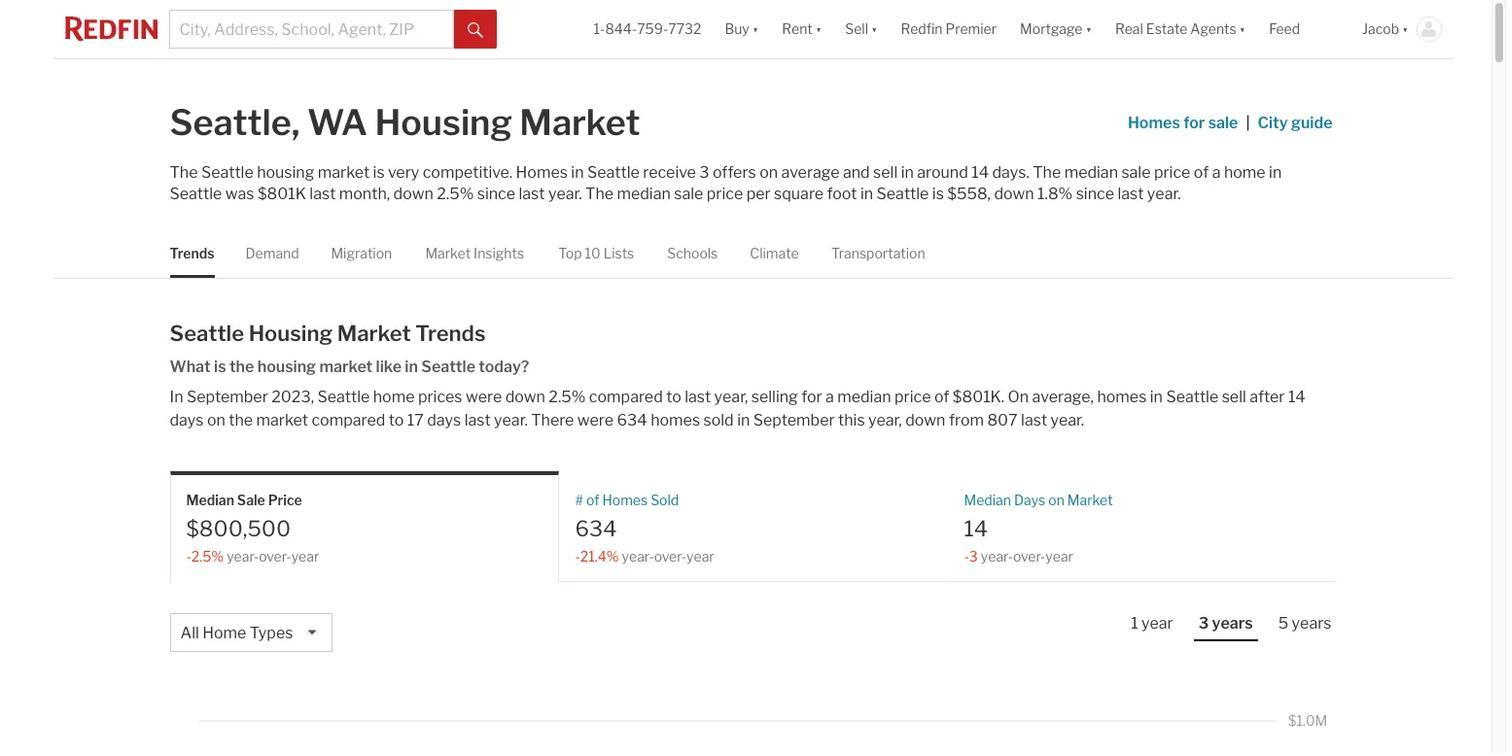 Task type: vqa. For each thing, say whether or not it's contained in the screenshot.
$13/sq ft inside the Nearby comparable homes 'dialog'
no



Task type: describe. For each thing, give the bounding box(es) containing it.
lists
[[604, 245, 635, 262]]

what is the housing market like in seattle today?
[[170, 358, 530, 377]]

▾ for sell ▾
[[872, 21, 878, 37]]

submit search image
[[467, 22, 483, 38]]

▾ for jacob ▾
[[1403, 21, 1409, 37]]

median inside in september 2023, seattle home prices were down 2.5% compared to last year, selling for a median price of $801k. on average, homes in seattle sell after 14 days on the market compared to 17 days last year. there were 634 homes sold in september this year, down from 807 last year.
[[838, 388, 892, 407]]

▾ for buy ▾
[[753, 21, 759, 37]]

in down the 'and'
[[861, 185, 874, 203]]

in down city
[[1270, 163, 1282, 182]]

0 vertical spatial year,
[[715, 388, 748, 407]]

- for 634
[[575, 548, 581, 565]]

real estate agents ▾ link
[[1116, 0, 1246, 58]]

month,
[[339, 185, 390, 203]]

seattle up was
[[201, 163, 254, 182]]

seattle, wa housing market
[[170, 101, 641, 144]]

year inside button
[[1142, 615, 1174, 633]]

climate
[[750, 245, 799, 262]]

rent ▾ button
[[771, 0, 834, 58]]

- inside median sale price $800,500 -2.5% year-over-year
[[186, 548, 191, 565]]

844-
[[605, 21, 637, 37]]

1 vertical spatial were
[[578, 412, 614, 430]]

year. left 'there'
[[494, 412, 528, 430]]

market insights
[[425, 245, 524, 262]]

market left insights at top
[[425, 245, 471, 262]]

14 inside the seattle housing market is very competitive. homes in seattle receive 3 offers on average and sell in around 14 days. the median sale price of a home in seattle was $801k last month, down 2.5% since last year. the median sale price per square foot in seattle is $558, down 1.8% since last year.
[[972, 163, 989, 182]]

demand
[[246, 245, 299, 262]]

seattle left was
[[170, 185, 222, 203]]

market inside the seattle housing market is very competitive. homes in seattle receive 3 offers on average and sell in around 14 days. the median sale price of a home in seattle was $801k last month, down 2.5% since last year. the median sale price per square foot in seattle is $558, down 1.8% since last year.
[[318, 163, 370, 182]]

home inside in september 2023, seattle home prices were down 2.5% compared to last year, selling for a median price of $801k. on average, homes in seattle sell after 14 days on the market compared to 17 days last year. there were 634 homes sold in september this year, down from 807 last year.
[[373, 388, 415, 407]]

home
[[203, 625, 246, 643]]

14 inside in september 2023, seattle home prices were down 2.5% compared to last year, selling for a median price of $801k. on average, homes in seattle sell after 14 days on the market compared to 17 days last year. there were 634 homes sold in september this year, down from 807 last year.
[[1289, 388, 1306, 407]]

rent ▾
[[782, 21, 822, 37]]

1-
[[594, 21, 605, 37]]

last up insights at top
[[519, 185, 545, 203]]

807
[[988, 412, 1018, 430]]

per
[[747, 185, 771, 203]]

sold
[[651, 492, 679, 509]]

in right like at left top
[[405, 358, 418, 377]]

last down today?
[[465, 412, 491, 430]]

median sale price $800,500 -2.5% year-over-year
[[186, 492, 319, 565]]

last down on
[[1022, 412, 1048, 430]]

1 vertical spatial year,
[[869, 412, 903, 430]]

5 years button
[[1274, 614, 1337, 640]]

migration link
[[331, 229, 392, 278]]

1 vertical spatial to
[[389, 412, 404, 430]]

0 vertical spatial to
[[667, 388, 682, 407]]

very
[[388, 163, 420, 182]]

2023,
[[272, 388, 314, 407]]

year. down average,
[[1051, 412, 1085, 430]]

competitive.
[[423, 163, 513, 182]]

0 horizontal spatial trends
[[170, 245, 215, 262]]

the seattle housing market is very competitive. homes in seattle receive 3 offers on average and sell in around 14 days. the median sale price of a home in seattle was $801k last month, down 2.5% since last year. the median sale price per square foot in seattle is $558, down 1.8% since last year.
[[170, 163, 1282, 203]]

buy ▾
[[725, 21, 759, 37]]

sell ▾ button
[[834, 0, 890, 58]]

sell inside in september 2023, seattle home prices were down 2.5% compared to last year, selling for a median price of $801k. on average, homes in seattle sell after 14 days on the market compared to 17 days last year. there were 634 homes sold in september this year, down from 807 last year.
[[1222, 388, 1247, 407]]

in right average,
[[1151, 388, 1163, 407]]

2 horizontal spatial homes
[[1128, 114, 1181, 132]]

buy ▾ button
[[714, 0, 771, 58]]

after
[[1250, 388, 1286, 407]]

year inside median sale price $800,500 -2.5% year-over-year
[[292, 548, 319, 565]]

|
[[1247, 114, 1251, 132]]

1 year
[[1132, 615, 1174, 633]]

last up sold
[[685, 388, 711, 407]]

2.5% inside the seattle housing market is very competitive. homes in seattle receive 3 offers on average and sell in around 14 days. the median sale price of a home in seattle was $801k last month, down 2.5% since last year. the median sale price per square foot in seattle is $558, down 1.8% since last year.
[[437, 185, 474, 203]]

down up 'there'
[[506, 388, 546, 407]]

1-844-759-7732 link
[[594, 21, 702, 37]]

0 horizontal spatial the
[[170, 163, 198, 182]]

2 horizontal spatial sale
[[1209, 114, 1239, 132]]

down down very at the left of page
[[394, 185, 434, 203]]

years for 3 years
[[1213, 615, 1254, 633]]

premier
[[946, 21, 997, 37]]

1
[[1132, 615, 1139, 633]]

sold
[[704, 412, 734, 430]]

year inside # of homes sold 634 -21.4% year-over-year
[[687, 548, 715, 565]]

demand link
[[246, 229, 299, 278]]

▾ for mortgage ▾
[[1086, 21, 1092, 37]]

rent
[[782, 21, 813, 37]]

2 vertical spatial is
[[214, 358, 226, 377]]

0 horizontal spatial median
[[617, 185, 671, 203]]

housing inside the seattle housing market is very competitive. homes in seattle receive 3 offers on average and sell in around 14 days. the median sale price of a home in seattle was $801k last month, down 2.5% since last year. the median sale price per square foot in seattle is $558, down 1.8% since last year.
[[257, 163, 315, 182]]

sell ▾ button
[[846, 0, 878, 58]]

1-844-759-7732
[[594, 21, 702, 37]]

homes inside # of homes sold 634 -21.4% year-over-year
[[603, 492, 648, 509]]

on inside the seattle housing market is very competitive. homes in seattle receive 3 offers on average and sell in around 14 days. the median sale price of a home in seattle was $801k last month, down 2.5% since last year. the median sale price per square foot in seattle is $558, down 1.8% since last year.
[[760, 163, 778, 182]]

homes for sale | city guide
[[1128, 114, 1333, 132]]

in right sold
[[738, 412, 750, 430]]

2 vertical spatial sale
[[674, 185, 704, 203]]

0 vertical spatial is
[[373, 163, 385, 182]]

last right the 1.8%
[[1118, 185, 1144, 203]]

transportation link
[[832, 229, 926, 278]]

year. down the homes for sale link
[[1148, 185, 1182, 203]]

over- for 14
[[1014, 548, 1046, 565]]

#
[[575, 492, 584, 509]]

0 horizontal spatial price
[[707, 185, 743, 203]]

634 inside # of homes sold 634 -21.4% year-over-year
[[575, 516, 617, 541]]

1.8%
[[1038, 185, 1073, 203]]

of inside # of homes sold 634 -21.4% year-over-year
[[587, 492, 600, 509]]

year- for 14
[[981, 548, 1014, 565]]

3 years
[[1199, 615, 1254, 633]]

sell inside the seattle housing market is very competitive. homes in seattle receive 3 offers on average and sell in around 14 days. the median sale price of a home in seattle was $801k last month, down 2.5% since last year. the median sale price per square foot in seattle is $558, down 1.8% since last year.
[[874, 163, 898, 182]]

1 vertical spatial market
[[319, 358, 373, 377]]

wa
[[307, 101, 368, 144]]

homes inside the seattle housing market is very competitive. homes in seattle receive 3 offers on average and sell in around 14 days. the median sale price of a home in seattle was $801k last month, down 2.5% since last year. the median sale price per square foot in seattle is $558, down 1.8% since last year.
[[516, 163, 568, 182]]

over- for 634
[[654, 548, 687, 565]]

market up like at left top
[[337, 321, 411, 347]]

1 horizontal spatial september
[[754, 412, 835, 430]]

the inside in september 2023, seattle home prices were down 2.5% compared to last year, selling for a median price of $801k. on average, homes in seattle sell after 14 days on the market compared to 17 days last year. there were 634 homes sold in september this year, down from 807 last year.
[[229, 412, 253, 430]]

2 horizontal spatial median
[[1065, 163, 1119, 182]]

days.
[[993, 163, 1030, 182]]

7732
[[669, 21, 702, 37]]

1 vertical spatial homes
[[651, 412, 701, 430]]

jacob ▾
[[1363, 21, 1409, 37]]

in up top
[[571, 163, 584, 182]]

in september 2023, seattle home prices were down 2.5% compared to last year, selling for a median price of $801k. on average, homes in seattle sell after 14 days on the market compared to 17 days last year. there were 634 homes sold in september this year, down from 807 last year.
[[170, 388, 1306, 430]]

mortgage ▾ button
[[1009, 0, 1104, 58]]

5 ▾ from the left
[[1240, 21, 1246, 37]]

1 vertical spatial sale
[[1122, 163, 1151, 182]]

buy ▾ button
[[725, 0, 759, 58]]

$801k
[[258, 185, 306, 203]]

all
[[180, 625, 199, 643]]

on
[[1008, 388, 1029, 407]]

insights
[[474, 245, 524, 262]]

seattle left receive
[[588, 163, 640, 182]]

21.4%
[[581, 548, 619, 565]]

$801k.
[[953, 388, 1005, 407]]

year- inside median sale price $800,500 -2.5% year-over-year
[[227, 548, 259, 565]]

real
[[1116, 21, 1144, 37]]

seattle up what
[[170, 321, 244, 347]]

1 year button
[[1127, 614, 1179, 640]]

around
[[918, 163, 969, 182]]

of inside the seattle housing market is very competitive. homes in seattle receive 3 offers on average and sell in around 14 days. the median sale price of a home in seattle was $801k last month, down 2.5% since last year. the median sale price per square foot in seattle is $558, down 1.8% since last year.
[[1194, 163, 1209, 182]]

on inside in september 2023, seattle home prices were down 2.5% compared to last year, selling for a median price of $801k. on average, homes in seattle sell after 14 days on the market compared to 17 days last year. there were 634 homes sold in september this year, down from 807 last year.
[[207, 412, 226, 430]]

foot
[[827, 185, 858, 203]]

feed button
[[1258, 0, 1351, 58]]

- for 14
[[965, 548, 970, 565]]

1 horizontal spatial trends
[[416, 321, 486, 347]]

# of homes sold 634 -21.4% year-over-year
[[575, 492, 715, 565]]

17
[[407, 412, 424, 430]]

schools link
[[668, 229, 718, 278]]

0 horizontal spatial september
[[187, 388, 268, 407]]

estate
[[1147, 21, 1188, 37]]

climate link
[[750, 229, 799, 278]]

schools
[[668, 245, 718, 262]]

square
[[774, 185, 824, 203]]

1 the from the top
[[229, 358, 254, 377]]

average,
[[1033, 388, 1094, 407]]

migration
[[331, 245, 392, 262]]

like
[[376, 358, 402, 377]]



Task type: locate. For each thing, give the bounding box(es) containing it.
1 ▾ from the left
[[753, 21, 759, 37]]

seattle down around
[[877, 185, 929, 203]]

september down selling
[[754, 412, 835, 430]]

for right selling
[[802, 388, 823, 407]]

the up sale
[[229, 412, 253, 430]]

0 horizontal spatial days
[[170, 412, 204, 430]]

0 vertical spatial 14
[[972, 163, 989, 182]]

2 vertical spatial homes
[[603, 492, 648, 509]]

year-
[[227, 548, 259, 565], [622, 548, 654, 565], [981, 548, 1014, 565]]

2 vertical spatial of
[[587, 492, 600, 509]]

3 inside the seattle housing market is very competitive. homes in seattle receive 3 offers on average and sell in around 14 days. the median sale price of a home in seattle was $801k last month, down 2.5% since last year. the median sale price per square foot in seattle is $558, down 1.8% since last year.
[[700, 163, 710, 182]]

selling
[[752, 388, 798, 407]]

2 horizontal spatial over-
[[1014, 548, 1046, 565]]

0 vertical spatial price
[[1155, 163, 1191, 182]]

3 inside 3 years button
[[1199, 615, 1209, 633]]

1 vertical spatial of
[[935, 388, 950, 407]]

median left days
[[965, 492, 1012, 509]]

over- down days
[[1014, 548, 1046, 565]]

1 vertical spatial trends
[[416, 321, 486, 347]]

years inside button
[[1213, 615, 1254, 633]]

price left $801k. at the right bottom of page
[[895, 388, 931, 407]]

mortgage
[[1021, 21, 1083, 37]]

year- for 634
[[622, 548, 654, 565]]

1 horizontal spatial on
[[760, 163, 778, 182]]

1 horizontal spatial a
[[1213, 163, 1221, 182]]

3 over- from the left
[[1014, 548, 1046, 565]]

seattle
[[201, 163, 254, 182], [588, 163, 640, 182], [170, 185, 222, 203], [877, 185, 929, 203], [170, 321, 244, 347], [421, 358, 476, 377], [318, 388, 370, 407], [1167, 388, 1219, 407]]

days down in
[[170, 412, 204, 430]]

home down like at left top
[[373, 388, 415, 407]]

sale left |
[[1209, 114, 1239, 132]]

3 inside the median days on market 14 -3 year-over-year
[[970, 548, 978, 565]]

the down seattle,
[[170, 163, 198, 182]]

1 year- from the left
[[227, 548, 259, 565]]

▾ right buy
[[753, 21, 759, 37]]

1 horizontal spatial the
[[586, 185, 614, 203]]

market down 1-
[[520, 101, 641, 144]]

sell ▾
[[846, 21, 878, 37]]

seattle down what is the housing market like in seattle today?
[[318, 388, 370, 407]]

3 year- from the left
[[981, 548, 1014, 565]]

2.5%
[[437, 185, 474, 203], [549, 388, 586, 407], [191, 548, 224, 565]]

1 - from the left
[[186, 548, 191, 565]]

market down seattle housing market trends
[[319, 358, 373, 377]]

0 vertical spatial homes
[[1128, 114, 1181, 132]]

is left very at the left of page
[[373, 163, 385, 182]]

years inside button
[[1292, 615, 1332, 633]]

0 horizontal spatial 2.5%
[[191, 548, 224, 565]]

receive
[[643, 163, 696, 182]]

0 horizontal spatial year,
[[715, 388, 748, 407]]

3
[[700, 163, 710, 182], [970, 548, 978, 565], [1199, 615, 1209, 633]]

down left from
[[906, 412, 946, 430]]

1 vertical spatial price
[[707, 185, 743, 203]]

days
[[1015, 492, 1046, 509]]

1 horizontal spatial 2.5%
[[437, 185, 474, 203]]

1 days from the left
[[170, 412, 204, 430]]

2 year- from the left
[[622, 548, 654, 565]]

september
[[187, 388, 268, 407], [754, 412, 835, 430]]

0 vertical spatial 2.5%
[[437, 185, 474, 203]]

1 horizontal spatial homes
[[1098, 388, 1147, 407]]

0 vertical spatial 634
[[617, 412, 648, 430]]

seattle left after
[[1167, 388, 1219, 407]]

all home types
[[180, 625, 293, 643]]

home inside the seattle housing market is very competitive. homes in seattle receive 3 offers on average and sell in around 14 days. the median sale price of a home in seattle was $801k last month, down 2.5% since last year. the median sale price per square foot in seattle is $558, down 1.8% since last year.
[[1225, 163, 1266, 182]]

▾ right rent
[[816, 21, 822, 37]]

a inside in september 2023, seattle home prices were down 2.5% compared to last year, selling for a median price of $801k. on average, homes in seattle sell after 14 days on the market compared to 17 days last year. there were 634 homes sold in september this year, down from 807 last year.
[[826, 388, 834, 407]]

homes left sold
[[651, 412, 701, 430]]

the up top 10 lists
[[586, 185, 614, 203]]

0 vertical spatial home
[[1225, 163, 1266, 182]]

to
[[667, 388, 682, 407], [389, 412, 404, 430]]

year inside the median days on market 14 -3 year-over-year
[[1046, 548, 1074, 565]]

the
[[170, 163, 198, 182], [1033, 163, 1062, 182], [586, 185, 614, 203]]

city
[[1258, 114, 1289, 132]]

market right days
[[1068, 492, 1113, 509]]

seattle housing market trends
[[170, 321, 486, 347]]

on up per
[[760, 163, 778, 182]]

0 horizontal spatial were
[[466, 388, 502, 407]]

2 horizontal spatial the
[[1033, 163, 1062, 182]]

a right selling
[[826, 388, 834, 407]]

0 vertical spatial median
[[1065, 163, 1119, 182]]

$558,
[[948, 185, 991, 203]]

there
[[531, 412, 574, 430]]

1 vertical spatial compared
[[312, 412, 386, 430]]

2 years from the left
[[1292, 615, 1332, 633]]

1 vertical spatial home
[[373, 388, 415, 407]]

median days on market 14 -3 year-over-year
[[965, 492, 1113, 565]]

sell
[[846, 21, 869, 37]]

0 horizontal spatial homes
[[651, 412, 701, 430]]

0 horizontal spatial for
[[802, 388, 823, 407]]

market up month,
[[318, 163, 370, 182]]

is right what
[[214, 358, 226, 377]]

years left 5
[[1213, 615, 1254, 633]]

of down the homes for sale link
[[1194, 163, 1209, 182]]

1 vertical spatial housing
[[258, 358, 316, 377]]

1 years from the left
[[1213, 615, 1254, 633]]

city guide link
[[1258, 112, 1337, 135]]

housing up '$801k'
[[257, 163, 315, 182]]

2 median from the left
[[965, 492, 1012, 509]]

1 vertical spatial housing
[[249, 321, 333, 347]]

for inside in september 2023, seattle home prices were down 2.5% compared to last year, selling for a median price of $801k. on average, homes in seattle sell after 14 days on the market compared to 17 days last year. there were 634 homes sold in september this year, down from 807 last year.
[[802, 388, 823, 407]]

- inside the median days on market 14 -3 year-over-year
[[965, 548, 970, 565]]

1 horizontal spatial is
[[373, 163, 385, 182]]

on right days
[[1049, 492, 1065, 509]]

2 vertical spatial 14
[[965, 516, 988, 541]]

4 ▾ from the left
[[1086, 21, 1092, 37]]

2 ▾ from the left
[[816, 21, 822, 37]]

1 horizontal spatial year-
[[622, 548, 654, 565]]

transportation
[[832, 245, 926, 262]]

0 horizontal spatial median
[[186, 492, 234, 509]]

a down 'homes for sale | city guide'
[[1213, 163, 1221, 182]]

0 vertical spatial of
[[1194, 163, 1209, 182]]

since right the 1.8%
[[1077, 185, 1115, 203]]

2 housing from the top
[[258, 358, 316, 377]]

year- inside the median days on market 14 -3 year-over-year
[[981, 548, 1014, 565]]

over- inside # of homes sold 634 -21.4% year-over-year
[[654, 548, 687, 565]]

were down today?
[[466, 388, 502, 407]]

2 vertical spatial median
[[838, 388, 892, 407]]

seattle,
[[170, 101, 300, 144]]

6 ▾ from the left
[[1403, 21, 1409, 37]]

2 horizontal spatial price
[[1155, 163, 1191, 182]]

down down days.
[[995, 185, 1035, 203]]

1 horizontal spatial for
[[1184, 114, 1206, 132]]

0 horizontal spatial year-
[[227, 548, 259, 565]]

jacob
[[1363, 21, 1400, 37]]

1 vertical spatial sell
[[1222, 388, 1247, 407]]

0 horizontal spatial -
[[186, 548, 191, 565]]

City, Address, School, Agent, ZIP search field
[[169, 10, 454, 49]]

0 vertical spatial 3
[[700, 163, 710, 182]]

5 years
[[1279, 615, 1332, 633]]

is down around
[[933, 185, 944, 203]]

homes
[[1098, 388, 1147, 407], [651, 412, 701, 430]]

redfin premier
[[901, 21, 997, 37]]

1 horizontal spatial housing
[[375, 101, 512, 144]]

today?
[[479, 358, 530, 377]]

of inside in september 2023, seattle home prices were down 2.5% compared to last year, selling for a median price of $801k. on average, homes in seattle sell after 14 days on the market compared to 17 days last year. there were 634 homes sold in september this year, down from 807 last year.
[[935, 388, 950, 407]]

2.5% inside in september 2023, seattle home prices were down 2.5% compared to last year, selling for a median price of $801k. on average, homes in seattle sell after 14 days on the market compared to 17 days last year. there were 634 homes sold in september this year, down from 807 last year.
[[549, 388, 586, 407]]

redfin
[[901, 21, 943, 37]]

1 vertical spatial homes
[[516, 163, 568, 182]]

real estate agents ▾
[[1116, 21, 1246, 37]]

3 - from the left
[[965, 548, 970, 565]]

▾ right sell on the top right
[[872, 21, 878, 37]]

1 since from the left
[[477, 185, 516, 203]]

a inside the seattle housing market is very competitive. homes in seattle receive 3 offers on average and sell in around 14 days. the median sale price of a home in seattle was $801k last month, down 2.5% since last year. the median sale price per square foot in seattle is $558, down 1.8% since last year.
[[1213, 163, 1221, 182]]

market down 2023,
[[256, 412, 308, 430]]

634 up the 21.4%
[[575, 516, 617, 541]]

top
[[559, 245, 582, 262]]

634 inside in september 2023, seattle home prices were down 2.5% compared to last year, selling for a median price of $801k. on average, homes in seattle sell after 14 days on the market compared to 17 days last year. there were 634 homes sold in september this year, down from 807 last year.
[[617, 412, 648, 430]]

redfin premier button
[[890, 0, 1009, 58]]

median up this
[[838, 388, 892, 407]]

▾ for rent ▾
[[816, 21, 822, 37]]

0 vertical spatial homes
[[1098, 388, 1147, 407]]

the up the 1.8%
[[1033, 163, 1062, 182]]

home
[[1225, 163, 1266, 182], [373, 388, 415, 407]]

down
[[394, 185, 434, 203], [995, 185, 1035, 203], [506, 388, 546, 407], [906, 412, 946, 430]]

trends link
[[170, 229, 215, 278]]

were
[[466, 388, 502, 407], [578, 412, 614, 430]]

agents
[[1191, 21, 1237, 37]]

median inside median sale price $800,500 -2.5% year-over-year
[[186, 492, 234, 509]]

years for 5 years
[[1292, 615, 1332, 633]]

10
[[585, 245, 601, 262]]

1 median from the left
[[186, 492, 234, 509]]

year, right this
[[869, 412, 903, 430]]

price
[[268, 492, 302, 509]]

rent ▾ button
[[782, 0, 822, 58]]

2 the from the top
[[229, 412, 253, 430]]

2.5% up 'there'
[[549, 388, 586, 407]]

0 horizontal spatial on
[[207, 412, 226, 430]]

2.5% down $800,500
[[191, 548, 224, 565]]

0 vertical spatial september
[[187, 388, 268, 407]]

0 horizontal spatial 3
[[700, 163, 710, 182]]

median up the 1.8%
[[1065, 163, 1119, 182]]

home down |
[[1225, 163, 1266, 182]]

last right '$801k'
[[310, 185, 336, 203]]

market
[[520, 101, 641, 144], [425, 245, 471, 262], [337, 321, 411, 347], [1068, 492, 1113, 509]]

median for 14
[[965, 492, 1012, 509]]

trends
[[170, 245, 215, 262], [416, 321, 486, 347]]

0 vertical spatial for
[[1184, 114, 1206, 132]]

of up from
[[935, 388, 950, 407]]

housing up 2023,
[[249, 321, 333, 347]]

in left around
[[901, 163, 914, 182]]

sale down receive
[[674, 185, 704, 203]]

1 horizontal spatial since
[[1077, 185, 1115, 203]]

sale down the homes for sale link
[[1122, 163, 1151, 182]]

housing
[[257, 163, 315, 182], [258, 358, 316, 377]]

sell right the 'and'
[[874, 163, 898, 182]]

1 vertical spatial for
[[802, 388, 823, 407]]

median
[[1065, 163, 1119, 182], [617, 185, 671, 203], [838, 388, 892, 407]]

2 days from the left
[[427, 412, 461, 430]]

a
[[1213, 163, 1221, 182], [826, 388, 834, 407]]

1 vertical spatial a
[[826, 388, 834, 407]]

2 - from the left
[[575, 548, 581, 565]]

2 vertical spatial 3
[[1199, 615, 1209, 633]]

634 right 'there'
[[617, 412, 648, 430]]

on inside the median days on market 14 -3 year-over-year
[[1049, 492, 1065, 509]]

the
[[229, 358, 254, 377], [229, 412, 253, 430]]

market inside in september 2023, seattle home prices were down 2.5% compared to last year, selling for a median price of $801k. on average, homes in seattle sell after 14 days on the market compared to 17 days last year. there were 634 homes sold in september this year, down from 807 last year.
[[256, 412, 308, 430]]

was
[[225, 185, 254, 203]]

759-
[[637, 21, 669, 37]]

▾
[[753, 21, 759, 37], [816, 21, 822, 37], [872, 21, 878, 37], [1086, 21, 1092, 37], [1240, 21, 1246, 37], [1403, 21, 1409, 37]]

homes
[[1128, 114, 1181, 132], [516, 163, 568, 182], [603, 492, 648, 509]]

price down the homes for sale link
[[1155, 163, 1191, 182]]

feed
[[1270, 21, 1301, 37]]

price inside in september 2023, seattle home prices were down 2.5% compared to last year, selling for a median price of $801k. on average, homes in seattle sell after 14 days on the market compared to 17 days last year. there were 634 homes sold in september this year, down from 807 last year.
[[895, 388, 931, 407]]

1 horizontal spatial compared
[[589, 388, 663, 407]]

2.5% down competitive. at the left of page
[[437, 185, 474, 203]]

real estate agents ▾ button
[[1104, 0, 1258, 58]]

market inside the median days on market 14 -3 year-over-year
[[1068, 492, 1113, 509]]

trends left demand in the left top of the page
[[170, 245, 215, 262]]

sale
[[1209, 114, 1239, 132], [1122, 163, 1151, 182], [674, 185, 704, 203]]

homes left sold on the left
[[603, 492, 648, 509]]

1 vertical spatial 2.5%
[[549, 388, 586, 407]]

over- down sold on the left
[[654, 548, 687, 565]]

5
[[1279, 615, 1289, 633]]

what
[[170, 358, 211, 377]]

1 horizontal spatial days
[[427, 412, 461, 430]]

0 vertical spatial compared
[[589, 388, 663, 407]]

of right "#"
[[587, 492, 600, 509]]

2.5% inside median sale price $800,500 -2.5% year-over-year
[[191, 548, 224, 565]]

median inside the median days on market 14 -3 year-over-year
[[965, 492, 1012, 509]]

over- inside median sale price $800,500 -2.5% year-over-year
[[259, 548, 292, 565]]

mortgage ▾
[[1021, 21, 1092, 37]]

since down competitive. at the left of page
[[477, 185, 516, 203]]

1 vertical spatial is
[[933, 185, 944, 203]]

▾ right agents
[[1240, 21, 1246, 37]]

1 horizontal spatial -
[[575, 548, 581, 565]]

1 vertical spatial on
[[207, 412, 226, 430]]

this
[[839, 412, 865, 430]]

0 horizontal spatial home
[[373, 388, 415, 407]]

market insights link
[[425, 229, 524, 278]]

1 over- from the left
[[259, 548, 292, 565]]

of
[[1194, 163, 1209, 182], [935, 388, 950, 407], [587, 492, 600, 509]]

september down what
[[187, 388, 268, 407]]

2 horizontal spatial -
[[965, 548, 970, 565]]

years right 5
[[1292, 615, 1332, 633]]

year, up sold
[[715, 388, 748, 407]]

homes right average,
[[1098, 388, 1147, 407]]

$800,500
[[186, 516, 291, 541]]

▾ right jacob
[[1403, 21, 1409, 37]]

0 horizontal spatial sell
[[874, 163, 898, 182]]

buy
[[725, 21, 750, 37]]

1 vertical spatial 634
[[575, 516, 617, 541]]

housing up competitive. at the left of page
[[375, 101, 512, 144]]

year. up top
[[549, 185, 582, 203]]

2 horizontal spatial on
[[1049, 492, 1065, 509]]

since
[[477, 185, 516, 203], [1077, 185, 1115, 203]]

year- inside # of homes sold 634 -21.4% year-over-year
[[622, 548, 654, 565]]

0 horizontal spatial sale
[[674, 185, 704, 203]]

sell
[[874, 163, 898, 182], [1222, 388, 1247, 407]]

over- inside the median days on market 14 -3 year-over-year
[[1014, 548, 1046, 565]]

0 horizontal spatial is
[[214, 358, 226, 377]]

2 horizontal spatial 3
[[1199, 615, 1209, 633]]

year.
[[549, 185, 582, 203], [1148, 185, 1182, 203], [494, 412, 528, 430], [1051, 412, 1085, 430]]

sale
[[237, 492, 265, 509]]

trends up today?
[[416, 321, 486, 347]]

1 vertical spatial 14
[[1289, 388, 1306, 407]]

1 horizontal spatial median
[[838, 388, 892, 407]]

were right 'there'
[[578, 412, 614, 430]]

2 since from the left
[[1077, 185, 1115, 203]]

market
[[318, 163, 370, 182], [319, 358, 373, 377], [256, 412, 308, 430]]

over- down $800,500
[[259, 548, 292, 565]]

2 over- from the left
[[654, 548, 687, 565]]

- inside # of homes sold 634 -21.4% year-over-year
[[575, 548, 581, 565]]

1 housing from the top
[[257, 163, 315, 182]]

0 vertical spatial market
[[318, 163, 370, 182]]

days down prices on the left of page
[[427, 412, 461, 430]]

2 vertical spatial 2.5%
[[191, 548, 224, 565]]

0 horizontal spatial compared
[[312, 412, 386, 430]]

homes right competitive. at the left of page
[[516, 163, 568, 182]]

1 vertical spatial september
[[754, 412, 835, 430]]

top 10 lists link
[[559, 229, 635, 278]]

sell left after
[[1222, 388, 1247, 407]]

price down offers
[[707, 185, 743, 203]]

1 horizontal spatial home
[[1225, 163, 1266, 182]]

0 vertical spatial a
[[1213, 163, 1221, 182]]

guide
[[1292, 114, 1333, 132]]

▾ right mortgage
[[1086, 21, 1092, 37]]

3 ▾ from the left
[[872, 21, 878, 37]]

0 horizontal spatial housing
[[249, 321, 333, 347]]

0 vertical spatial trends
[[170, 245, 215, 262]]

for left |
[[1184, 114, 1206, 132]]

last
[[310, 185, 336, 203], [519, 185, 545, 203], [1118, 185, 1144, 203], [685, 388, 711, 407], [465, 412, 491, 430], [1022, 412, 1048, 430]]

2 vertical spatial price
[[895, 388, 931, 407]]

1 horizontal spatial 3
[[970, 548, 978, 565]]

the right what
[[229, 358, 254, 377]]

median for $800,500
[[186, 492, 234, 509]]

housing up 2023,
[[258, 358, 316, 377]]

0 horizontal spatial since
[[477, 185, 516, 203]]

median up $800,500
[[186, 492, 234, 509]]

0 horizontal spatial years
[[1213, 615, 1254, 633]]

2 horizontal spatial is
[[933, 185, 944, 203]]

0 vertical spatial on
[[760, 163, 778, 182]]

in
[[571, 163, 584, 182], [901, 163, 914, 182], [1270, 163, 1282, 182], [861, 185, 874, 203], [405, 358, 418, 377], [1151, 388, 1163, 407], [738, 412, 750, 430]]

0 horizontal spatial of
[[587, 492, 600, 509]]

14 inside the median days on market 14 -3 year-over-year
[[965, 516, 988, 541]]

2 horizontal spatial of
[[1194, 163, 1209, 182]]

seattle up prices on the left of page
[[421, 358, 476, 377]]

housing
[[375, 101, 512, 144], [249, 321, 333, 347]]



